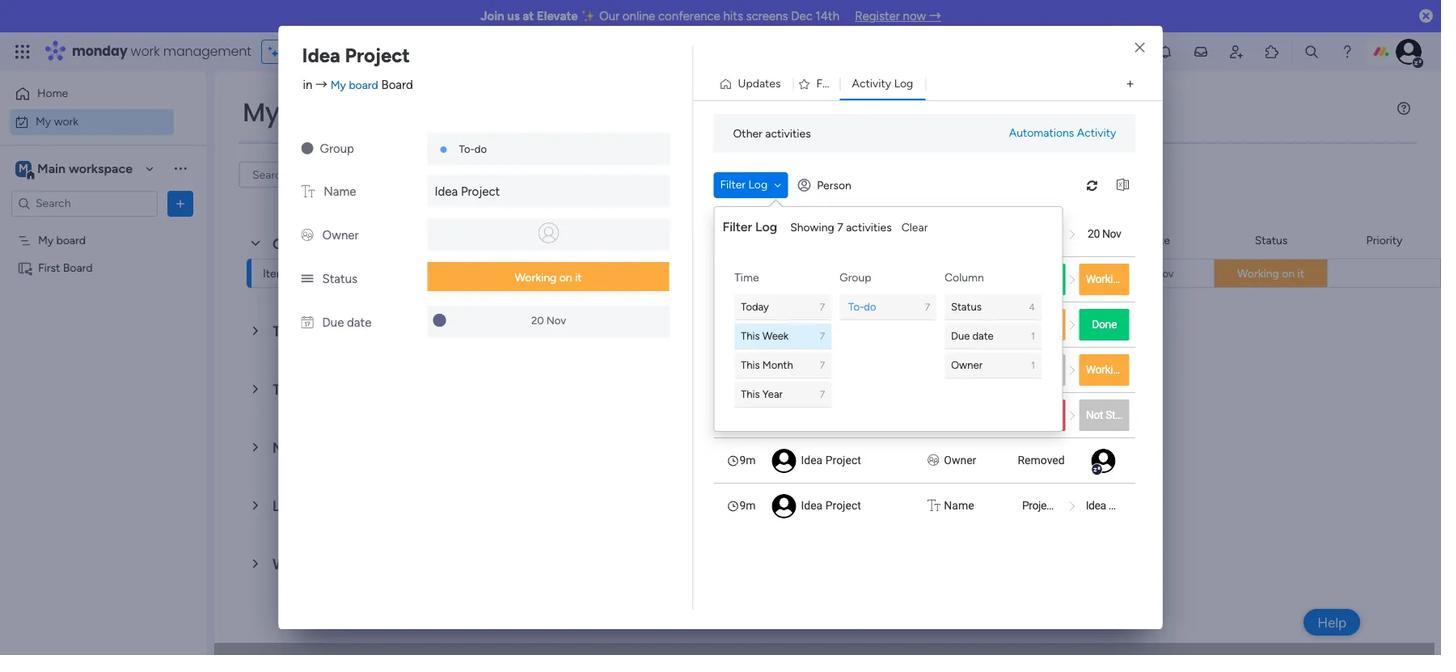Task type: vqa. For each thing, say whether or not it's contained in the screenshot.
Workspace options image
no



Task type: locate. For each thing, give the bounding box(es) containing it.
7 for do
[[926, 301, 931, 313]]

activities
[[766, 127, 811, 140], [847, 221, 892, 235]]

work right monday
[[131, 42, 160, 61]]

clear button
[[896, 215, 935, 241]]

screens
[[747, 9, 789, 23]]

1 vertical spatial today
[[273, 321, 318, 341]]

group right v2 sun image
[[320, 142, 354, 156]]

first board down my board
[[38, 261, 93, 275]]

owner for the top v2 multiple person column 'icon'
[[322, 228, 359, 243]]

main
[[37, 161, 66, 176]]

my
[[331, 78, 346, 92], [243, 94, 280, 130], [36, 115, 51, 128], [38, 233, 54, 247]]

0 vertical spatial activity
[[853, 77, 892, 91]]

this left month on the bottom right of page
[[742, 359, 761, 371]]

log down angle down icon
[[756, 219, 778, 235]]

main workspace
[[37, 161, 133, 176]]

activity right files
[[853, 77, 892, 91]]

today for today / 0 items
[[273, 321, 318, 341]]

see
[[283, 45, 302, 58]]

1 vertical spatial filter
[[723, 219, 753, 235]]

refresh image
[[1080, 179, 1106, 191]]

my board link
[[331, 78, 379, 92]]

1 horizontal spatial 20
[[1088, 227, 1100, 240]]

8m
[[740, 227, 756, 240], [740, 273, 756, 286], [740, 318, 756, 331], [740, 363, 756, 376]]

work inside button
[[54, 115, 79, 128]]

first board
[[38, 261, 93, 275], [702, 268, 756, 282]]

week
[[306, 380, 344, 400], [309, 438, 347, 458]]

1
[[350, 239, 355, 252], [289, 267, 294, 281], [1032, 331, 1036, 342], [1032, 360, 1036, 371], [1059, 499, 1065, 512]]

this week
[[742, 330, 790, 342]]

a
[[334, 554, 344, 575]]

dec
[[792, 9, 813, 23]]

board
[[382, 77, 413, 92], [760, 233, 789, 247], [63, 261, 93, 275], [727, 268, 756, 282]]

1 vertical spatial 20 nov
[[532, 314, 566, 327]]

4
[[1030, 301, 1036, 313]]

first board up the this week
[[702, 268, 756, 282]]

→ right now
[[930, 9, 942, 23]]

3 8m from the top
[[740, 318, 756, 331]]

items right 0
[[344, 326, 372, 340]]

my for my work
[[36, 115, 51, 128]]

0 horizontal spatial do
[[475, 143, 487, 155]]

item
[[263, 267, 286, 281]]

overdue / 1 item
[[273, 234, 381, 254]]

0 vertical spatial 9m
[[740, 454, 756, 467]]

export to excel image
[[1111, 179, 1137, 191]]

week right next
[[309, 438, 347, 458]]

9m for name
[[740, 499, 756, 512]]

due date right dapulse date column image
[[322, 316, 372, 330]]

notifications image
[[1158, 44, 1174, 60]]

work down home
[[54, 115, 79, 128]]

1 inside overdue / 1 item
[[350, 239, 355, 252]]

to- up done
[[459, 143, 475, 155]]

group
[[320, 142, 354, 156], [916, 233, 948, 247], [840, 271, 872, 285]]

0 vertical spatial to-do
[[459, 143, 487, 155]]

1 vertical spatial activities
[[847, 221, 892, 235]]

list box inside idea project dialog
[[714, 211, 1148, 528]]

activities left 'clear'
[[847, 221, 892, 235]]

this left 'year'
[[742, 388, 761, 400]]

2 vertical spatial group
[[840, 271, 872, 285]]

to-
[[459, 143, 475, 155], [849, 301, 865, 313]]

to- down showing 7 activities
[[849, 301, 865, 313]]

search everything image
[[1304, 44, 1321, 60]]

19 nov
[[1142, 267, 1175, 280]]

0 vertical spatial board
[[349, 78, 379, 92]]

0 vertical spatial →
[[930, 9, 942, 23]]

/
[[339, 234, 347, 254], [322, 321, 330, 341], [348, 380, 355, 400], [350, 438, 358, 458], [313, 496, 320, 516], [386, 554, 393, 575]]

7 for week
[[821, 331, 826, 342]]

on
[[1283, 267, 1296, 281], [560, 271, 573, 285], [1128, 273, 1140, 286], [1064, 318, 1076, 331], [1128, 363, 1140, 376]]

my work
[[36, 115, 79, 128]]

automations activity button
[[1003, 121, 1124, 146]]

filter left angle down icon
[[721, 178, 746, 192]]

due date down column
[[952, 330, 995, 342]]

20
[[1088, 227, 1100, 240], [532, 314, 544, 327]]

1 vertical spatial 20
[[532, 314, 544, 327]]

1 vertical spatial log
[[749, 178, 768, 192]]

angle down image
[[775, 180, 782, 191]]

1 9m from the top
[[740, 454, 756, 467]]

0 vertical spatial to-
[[459, 143, 475, 155]]

0 vertical spatial today
[[742, 301, 770, 313]]

0 vertical spatial items
[[482, 168, 510, 181]]

20 nov
[[1088, 227, 1122, 240], [532, 314, 566, 327]]

workspace selection element
[[15, 159, 135, 180]]

1 vertical spatial filter log
[[723, 219, 778, 235]]

1 vertical spatial group
[[916, 233, 948, 247]]

0 horizontal spatial 20 nov
[[532, 314, 566, 327]]

0 horizontal spatial name
[[324, 184, 356, 199]]

join
[[481, 9, 505, 23]]

date
[[347, 316, 372, 330], [973, 330, 995, 342], [348, 554, 382, 575]]

/ left item
[[339, 234, 347, 254]]

1 horizontal spatial name
[[945, 499, 975, 512]]

v2 multiple person column image
[[301, 228, 314, 243], [928, 452, 940, 469]]

1 vertical spatial do
[[865, 301, 877, 313]]

workspace image
[[15, 160, 32, 178]]

→
[[930, 9, 942, 23], [316, 77, 328, 92]]

0 horizontal spatial board
[[56, 233, 86, 247]]

1 horizontal spatial list box
[[714, 211, 1148, 528]]

1 horizontal spatial first
[[702, 268, 724, 282]]

list box
[[714, 211, 1148, 528], [0, 223, 206, 500]]

1 vertical spatial 9m
[[740, 499, 756, 512]]

this up next
[[273, 380, 302, 400]]

0 horizontal spatial not
[[1023, 363, 1040, 376]]

time
[[735, 271, 760, 285]]

log down register now →
[[895, 77, 914, 91]]

conference
[[659, 9, 721, 23]]

1 horizontal spatial activities
[[847, 221, 892, 235]]

7 right week
[[821, 331, 826, 342]]

overdue
[[273, 234, 335, 254]]

8m up this year
[[740, 363, 756, 376]]

0 vertical spatial nov
[[1103, 227, 1122, 240]]

register now → link
[[855, 9, 942, 23]]

updates
[[738, 77, 781, 91]]

today
[[742, 301, 770, 313], [273, 321, 318, 341]]

1 horizontal spatial 20 nov
[[1088, 227, 1122, 240]]

name
[[324, 184, 356, 199], [945, 499, 975, 512]]

2 horizontal spatial group
[[916, 233, 948, 247]]

8m up time
[[740, 227, 756, 240]]

1 vertical spatial board
[[56, 233, 86, 247]]

8m left week
[[740, 318, 756, 331]]

help
[[1318, 615, 1347, 631]]

0 vertical spatial filter log
[[721, 178, 768, 192]]

do
[[475, 143, 487, 155], [865, 301, 877, 313]]

7 right 'year'
[[821, 389, 826, 400]]

person
[[817, 178, 852, 192]]

shareable board image
[[17, 260, 32, 276]]

7 right month on the bottom right of page
[[821, 360, 826, 371]]

working
[[1238, 267, 1280, 281], [515, 271, 557, 285], [1087, 273, 1125, 286], [1023, 318, 1062, 331], [1087, 363, 1125, 376]]

0 vertical spatial log
[[895, 77, 914, 91]]

today left 0
[[273, 321, 318, 341]]

week down 0
[[306, 380, 344, 400]]

v2 multiple person column image up v2 status icon on the left top of page
[[301, 228, 314, 243]]

list box containing my board
[[0, 223, 206, 500]]

work for monday
[[131, 42, 160, 61]]

due
[[322, 316, 344, 330], [952, 330, 971, 342]]

first right shareable board icon at top left
[[38, 261, 60, 275]]

v2 sun image
[[301, 142, 314, 156]]

at
[[523, 9, 534, 23]]

0 horizontal spatial activities
[[766, 127, 811, 140]]

board up the this week
[[727, 268, 756, 282]]

1 vertical spatial work
[[54, 115, 79, 128]]

/ right a
[[386, 554, 393, 575]]

to-do
[[459, 143, 487, 155], [849, 301, 877, 313]]

4 8m from the top
[[740, 363, 756, 376]]

1 vertical spatial →
[[316, 77, 328, 92]]

1 vertical spatial nov
[[1155, 267, 1175, 280]]

0 vertical spatial group
[[320, 142, 354, 156]]

2 8m from the top
[[740, 273, 756, 286]]

filter log down filter log button
[[723, 219, 778, 235]]

dapulse text column image
[[928, 498, 941, 515]]

my down home
[[36, 115, 51, 128]]

0 horizontal spatial today
[[273, 321, 318, 341]]

register
[[855, 9, 901, 23]]

0 vertical spatial work
[[131, 42, 160, 61]]

filter down filter log button
[[723, 219, 753, 235]]

1 horizontal spatial group
[[840, 271, 872, 285]]

not
[[1023, 363, 1040, 376], [1087, 409, 1104, 422]]

19
[[1142, 267, 1152, 280]]

due down column
[[952, 330, 971, 342]]

items right done
[[482, 168, 510, 181]]

0 vertical spatial week
[[306, 380, 344, 400]]

in → my board board
[[303, 77, 413, 92]]

my inside button
[[36, 115, 51, 128]]

activity
[[853, 77, 892, 91], [1078, 126, 1117, 140]]

7
[[838, 221, 844, 235], [821, 301, 826, 313], [926, 301, 931, 313], [821, 331, 826, 342], [821, 360, 826, 371], [821, 389, 826, 400]]

8m up the this week
[[740, 273, 756, 286]]

1 vertical spatial not started
[[1087, 409, 1141, 422]]

1 horizontal spatial v2 multiple person column image
[[928, 452, 940, 469]]

0 horizontal spatial due
[[322, 316, 344, 330]]

0 horizontal spatial v2 multiple person column image
[[301, 228, 314, 243]]

1 horizontal spatial not
[[1087, 409, 1104, 422]]

1 horizontal spatial to-do
[[849, 301, 877, 313]]

0 horizontal spatial not started
[[1023, 363, 1077, 376]]

due date
[[322, 316, 372, 330], [952, 330, 995, 342]]

board down my board
[[63, 261, 93, 275]]

2 9m from the top
[[740, 499, 756, 512]]

this for this week
[[742, 330, 761, 342]]

today for today
[[742, 301, 770, 313]]

see plans
[[283, 45, 332, 58]]

/ right next
[[350, 438, 358, 458]]

name right dapulse text column icon
[[324, 184, 356, 199]]

date right a
[[348, 554, 382, 575]]

close image
[[1136, 42, 1145, 54]]

1 horizontal spatial today
[[742, 301, 770, 313]]

7 down clear button
[[926, 301, 931, 313]]

dapulse date column image
[[301, 316, 314, 330]]

my down search in workspace field
[[38, 233, 54, 247]]

project
[[345, 44, 410, 67], [461, 184, 500, 199], [826, 227, 862, 240], [826, 273, 862, 286], [826, 318, 862, 331], [826, 363, 862, 376], [826, 409, 862, 422], [826, 454, 862, 467], [826, 499, 862, 512], [1023, 499, 1056, 512], [1109, 499, 1143, 512]]

0 horizontal spatial group
[[320, 142, 354, 156]]

management
[[163, 42, 251, 61]]

my right in in the top left of the page
[[331, 78, 346, 92]]

log left angle down icon
[[749, 178, 768, 192]]

due right dapulse date column image
[[322, 316, 344, 330]]

automations activity
[[1010, 126, 1117, 140]]

idea
[[302, 44, 341, 67], [435, 184, 458, 199], [802, 227, 823, 240], [802, 273, 823, 286], [802, 318, 823, 331], [802, 363, 823, 376], [802, 409, 823, 422], [802, 454, 823, 467], [802, 499, 823, 512], [1087, 499, 1107, 512]]

items
[[482, 168, 510, 181], [344, 326, 372, 340]]

working on it
[[1238, 267, 1305, 281], [515, 271, 582, 285], [1087, 273, 1148, 286], [1023, 318, 1084, 331], [1087, 363, 1148, 376]]

0 horizontal spatial →
[[316, 77, 328, 92]]

1 horizontal spatial items
[[482, 168, 510, 181]]

1 vertical spatial activity
[[1078, 126, 1117, 140]]

1 horizontal spatial board
[[349, 78, 379, 92]]

0 horizontal spatial items
[[344, 326, 372, 340]]

board down search in workspace field
[[56, 233, 86, 247]]

None search field
[[239, 162, 391, 188]]

items inside today / 0 items
[[344, 326, 372, 340]]

1 vertical spatial not
[[1087, 409, 1104, 422]]

this left week
[[742, 330, 761, 342]]

0 vertical spatial owner
[[322, 228, 359, 243]]

option
[[0, 226, 206, 229]]

filter log left angle down icon
[[721, 178, 768, 192]]

filter log
[[721, 178, 768, 192], [723, 219, 778, 235]]

0 vertical spatial name
[[324, 184, 356, 199]]

0 vertical spatial activities
[[766, 127, 811, 140]]

first left time
[[702, 268, 724, 282]]

board
[[349, 78, 379, 92], [56, 233, 86, 247]]

group down showing 7 activities
[[840, 271, 872, 285]]

0 horizontal spatial nov
[[547, 314, 566, 327]]

home
[[37, 87, 68, 100]]

next
[[273, 438, 305, 458]]

1 vertical spatial items
[[344, 326, 372, 340]]

status
[[1256, 233, 1288, 247], [322, 272, 358, 286], [945, 273, 977, 286], [952, 301, 983, 313], [945, 318, 977, 331], [945, 363, 977, 376]]

owner inside list box
[[945, 454, 977, 467]]

7 for month
[[821, 360, 826, 371]]

select product image
[[15, 44, 31, 60]]

board up work
[[349, 78, 379, 92]]

name right dapulse text column image
[[945, 499, 975, 512]]

0 vertical spatial filter
[[721, 178, 746, 192]]

register now →
[[855, 9, 942, 23]]

7 down the "first board" link on the top
[[821, 301, 826, 313]]

other
[[734, 127, 763, 140]]

activities right other
[[766, 127, 811, 140]]

board right my board link in the top of the page
[[382, 77, 413, 92]]

activity up refresh icon
[[1078, 126, 1117, 140]]

year
[[763, 388, 784, 400]]

log
[[895, 77, 914, 91], [749, 178, 768, 192], [756, 219, 778, 235]]

list box containing 8m
[[714, 211, 1148, 528]]

7 right showing
[[838, 221, 844, 235]]

group up column
[[916, 233, 948, 247]]

item 1
[[263, 267, 294, 281]]

1 vertical spatial name
[[945, 499, 975, 512]]

idea project
[[302, 44, 410, 67], [435, 184, 500, 199], [802, 227, 862, 240], [802, 273, 862, 286], [802, 318, 862, 331], [802, 363, 862, 376], [802, 409, 862, 422], [802, 454, 862, 467], [802, 499, 862, 512], [1087, 499, 1143, 512]]

my left work
[[243, 94, 280, 130]]

1 horizontal spatial work
[[131, 42, 160, 61]]

today inside idea project dialog
[[742, 301, 770, 313]]

not started
[[1023, 363, 1077, 376], [1087, 409, 1141, 422]]

my for my work
[[243, 94, 280, 130]]

my inside in → my board board
[[331, 78, 346, 92]]

0 vertical spatial do
[[475, 143, 487, 155]]

1 vertical spatial to-
[[849, 301, 865, 313]]

customize button
[[516, 162, 603, 188]]

see plans button
[[261, 40, 339, 64]]

0 horizontal spatial started
[[1042, 363, 1077, 376]]

/ left 0
[[322, 321, 330, 341]]

my work button
[[10, 109, 174, 135]]

0 vertical spatial not started
[[1023, 363, 1077, 376]]

1 vertical spatial week
[[309, 438, 347, 458]]

home button
[[10, 81, 174, 107]]

my work
[[243, 94, 351, 130]]

0 horizontal spatial to-do
[[459, 143, 487, 155]]

jacob simon image
[[1397, 39, 1423, 65]]

Search in workspace field
[[34, 194, 135, 213]]

→ right in in the top left of the page
[[316, 77, 328, 92]]

my inside list box
[[38, 233, 54, 247]]

it
[[1298, 267, 1305, 281], [575, 271, 582, 285], [1142, 273, 1148, 286], [1079, 318, 1084, 331], [1142, 363, 1148, 376]]

0 horizontal spatial first
[[38, 261, 60, 275]]

this for this month
[[742, 359, 761, 371]]

0 horizontal spatial work
[[54, 115, 79, 128]]

0 vertical spatial 20
[[1088, 227, 1100, 240]]

0 horizontal spatial list box
[[0, 223, 206, 500]]

1 vertical spatial started
[[1106, 409, 1141, 422]]

0 vertical spatial 20 nov
[[1088, 227, 1122, 240]]

week for this
[[306, 380, 344, 400]]

2 vertical spatial owner
[[945, 454, 977, 467]]

0 horizontal spatial first board
[[38, 261, 93, 275]]

v2 multiple person column image up dapulse text column image
[[928, 452, 940, 469]]

add view image
[[1128, 78, 1134, 90]]

today down time
[[742, 301, 770, 313]]

0 horizontal spatial to-
[[459, 143, 475, 155]]



Task type: describe. For each thing, give the bounding box(es) containing it.
item
[[358, 239, 381, 252]]

→ inside idea project dialog
[[316, 77, 328, 92]]

people
[[1036, 233, 1071, 247]]

filter log button
[[714, 172, 788, 198]]

this month
[[742, 359, 794, 371]]

files
[[817, 77, 840, 91]]

automations
[[1010, 126, 1075, 140]]

2 vertical spatial nov
[[547, 314, 566, 327]]

clear
[[902, 221, 928, 235]]

1 horizontal spatial due date
[[952, 330, 995, 342]]

inbox image
[[1194, 44, 1210, 60]]

filter inside button
[[721, 178, 746, 192]]

without
[[273, 554, 330, 575]]

help button
[[1305, 609, 1361, 636]]

7 for year
[[821, 389, 826, 400]]

1 horizontal spatial do
[[865, 301, 877, 313]]

date
[[1147, 233, 1171, 247]]

done
[[453, 168, 479, 181]]

activity log button
[[840, 71, 926, 97]]

online
[[623, 9, 656, 23]]

project 1
[[1023, 499, 1065, 512]]

files button
[[793, 71, 840, 97]]

0 vertical spatial started
[[1042, 363, 1077, 376]]

this for this week /
[[273, 380, 302, 400]]

my board
[[38, 233, 86, 247]]

2 horizontal spatial nov
[[1155, 267, 1175, 280]]

1 vertical spatial to-do
[[849, 301, 877, 313]]

1 horizontal spatial →
[[930, 9, 942, 23]]

now
[[904, 9, 927, 23]]

1 horizontal spatial nov
[[1103, 227, 1122, 240]]

/ down today / 0 items
[[348, 380, 355, 400]]

board inside list box
[[63, 261, 93, 275]]

column
[[946, 271, 985, 285]]

1 vertical spatial v2 multiple person column image
[[928, 452, 940, 469]]

elevate
[[537, 9, 578, 23]]

without a date /
[[273, 554, 397, 575]]

later /
[[273, 496, 324, 516]]

first board inside list box
[[38, 261, 93, 275]]

this week /
[[273, 380, 359, 400]]

idea project dialog
[[0, 0, 1442, 655]]

hits
[[724, 9, 744, 23]]

help image
[[1340, 44, 1356, 60]]

0 horizontal spatial 20
[[532, 314, 544, 327]]

done
[[1093, 318, 1117, 331]]

customize
[[542, 168, 597, 181]]

showing
[[791, 221, 835, 235]]

✨
[[581, 9, 597, 23]]

owner for the bottom v2 multiple person column 'icon'
[[945, 454, 977, 467]]

later
[[273, 496, 309, 516]]

priority
[[1367, 233, 1403, 247]]

us
[[507, 9, 520, 23]]

work for my
[[54, 115, 79, 128]]

date right 0
[[347, 316, 372, 330]]

showing 7 activities
[[791, 221, 892, 235]]

week for next
[[309, 438, 347, 458]]

month
[[763, 359, 794, 371]]

updates button
[[713, 71, 793, 97]]

this for this year
[[742, 388, 761, 400]]

v2 status image
[[301, 272, 314, 286]]

1 horizontal spatial activity
[[1078, 126, 1117, 140]]

board inside idea project dialog
[[382, 77, 413, 92]]

Filter dashboard by text search field
[[239, 162, 391, 188]]

9m for owner
[[740, 454, 756, 467]]

in
[[303, 77, 313, 92]]

hide
[[426, 168, 450, 181]]

date down column
[[973, 330, 995, 342]]

other activities
[[734, 127, 811, 140]]

dapulse text column image
[[301, 184, 315, 199]]

0
[[334, 326, 341, 340]]

0 horizontal spatial activity
[[853, 77, 892, 91]]

m
[[19, 161, 28, 175]]

name for dapulse text column icon
[[324, 184, 356, 199]]

0 vertical spatial v2 multiple person column image
[[301, 228, 314, 243]]

first inside the "first board" link
[[702, 268, 724, 282]]

our
[[600, 9, 620, 23]]

this year
[[742, 388, 784, 400]]

1 horizontal spatial due
[[952, 330, 971, 342]]

1 8m from the top
[[740, 227, 756, 240]]

/ right 'later' on the bottom left
[[313, 496, 320, 516]]

0 vertical spatial not
[[1023, 363, 1040, 376]]

1 horizontal spatial first board
[[702, 268, 756, 282]]

2 vertical spatial log
[[756, 219, 778, 235]]

person button
[[791, 172, 862, 198]]

plans
[[305, 45, 332, 58]]

removed
[[1018, 454, 1065, 467]]

hide done items
[[426, 168, 510, 181]]

1 horizontal spatial started
[[1106, 409, 1141, 422]]

today / 0 items
[[273, 321, 372, 341]]

1 horizontal spatial to-
[[849, 301, 865, 313]]

workspace
[[69, 161, 133, 176]]

invite members image
[[1229, 44, 1245, 60]]

14th
[[816, 9, 840, 23]]

my for my board
[[38, 233, 54, 247]]

activity log
[[853, 77, 914, 91]]

board up the "first board" link on the top
[[760, 233, 789, 247]]

name for dapulse text column image
[[945, 499, 975, 512]]

filter log inside button
[[721, 178, 768, 192]]

1 vertical spatial owner
[[952, 359, 984, 371]]

next week /
[[273, 438, 362, 458]]

work
[[286, 94, 351, 130]]

first board link
[[699, 260, 849, 289]]

board inside in → my board board
[[349, 78, 379, 92]]

0 horizontal spatial due date
[[322, 316, 372, 330]]

apps image
[[1265, 44, 1281, 60]]

week
[[763, 330, 790, 342]]

monday
[[72, 42, 127, 61]]

join us at elevate ✨ our online conference hits screens dec 14th
[[481, 9, 840, 23]]

monday work management
[[72, 42, 251, 61]]



